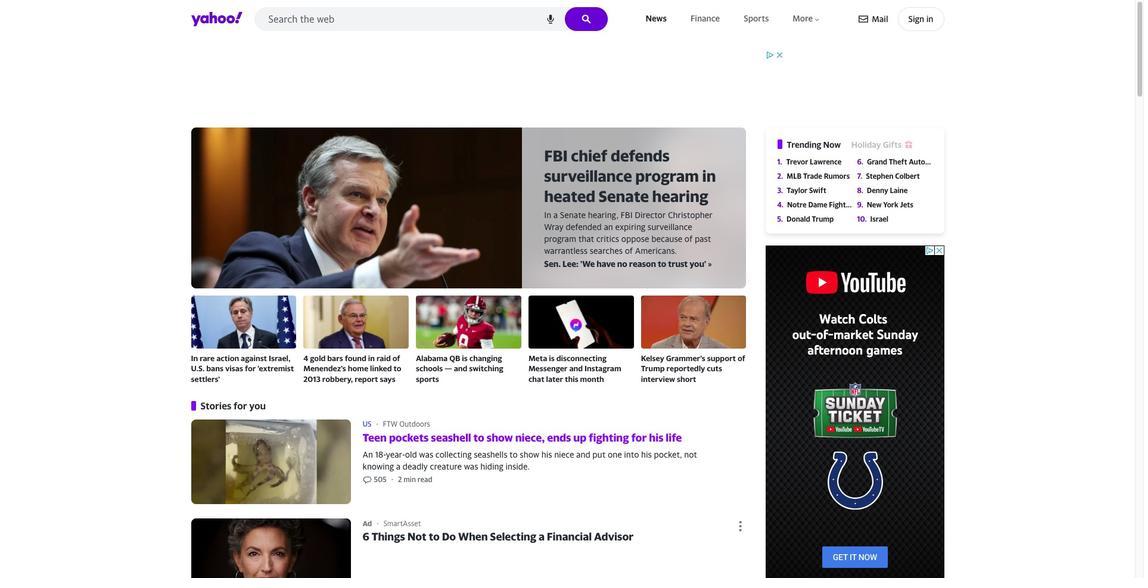 Task type: vqa. For each thing, say whether or not it's contained in the screenshot.
FBI chief defends surveillance program in heated Senate hearing main content
yes



Task type: locate. For each thing, give the bounding box(es) containing it.
stories
[[201, 400, 232, 412]]

instagram
[[585, 364, 621, 373]]

0 horizontal spatial was
[[419, 450, 433, 460]]

2 horizontal spatial in
[[927, 14, 934, 24]]

1 horizontal spatial a
[[539, 530, 545, 543]]

in right sign
[[927, 14, 934, 24]]

trump down the kelsey
[[641, 364, 665, 373]]

for down against
[[245, 364, 256, 373]]

of right support
[[738, 354, 746, 363]]

critics
[[597, 233, 619, 244]]

0 vertical spatial senate
[[599, 187, 649, 206]]

1 vertical spatial a
[[396, 462, 401, 472]]

and left put
[[576, 450, 591, 460]]

in up wray
[[544, 210, 551, 220]]

his left life at the bottom right of page
[[649, 432, 664, 444]]

6 things not to do when selecting a financial advisor
[[363, 530, 634, 543]]

menendez's
[[304, 364, 346, 373]]

when
[[458, 530, 488, 543]]

sports link
[[742, 11, 772, 27]]

program up hearing
[[636, 167, 699, 185]]

cuts
[[707, 364, 722, 373]]

laine
[[890, 186, 908, 195]]

gifts
[[883, 139, 902, 150]]

sign in
[[909, 14, 934, 24]]

senate inside fbi chief defends surveillance program in heated senate hearing
[[599, 187, 649, 206]]

6. grand theft auto vi 7. stephen colbert 8. denny laine 9. new york jets 10. israel
[[857, 157, 934, 224]]

fbi chief defends surveillance program in heated senate hearing main content
[[191, 128, 754, 578]]

theft
[[889, 157, 908, 166]]

1 vertical spatial in
[[703, 167, 716, 185]]

show up the seashells
[[487, 432, 513, 444]]

trump down dame
[[812, 215, 834, 224]]

1 horizontal spatial is
[[549, 354, 555, 363]]

a up wray
[[554, 210, 558, 220]]

stephen
[[866, 172, 894, 181]]

and down qb
[[454, 364, 468, 373]]

is
[[462, 354, 468, 363], [549, 354, 555, 363]]

1 horizontal spatial in
[[703, 167, 716, 185]]

ad link
[[363, 519, 377, 528]]

fbi chief defends surveillance program in heated senate hearing
[[544, 147, 716, 206]]

to up inside.
[[510, 450, 518, 460]]

collecting
[[436, 450, 472, 460]]

6 things not to do when selecting a financial advisor link
[[363, 530, 717, 545]]

advertisement region
[[351, 50, 785, 104], [766, 246, 945, 578]]

sign in link
[[898, 7, 945, 31]]

is inside alabama qb is changing schools — and switching sports
[[462, 354, 468, 363]]

1 horizontal spatial surveillance
[[648, 222, 693, 232]]

0 vertical spatial show
[[487, 432, 513, 444]]

show down niece,
[[520, 450, 540, 460]]

program up warrantless at the top
[[544, 233, 576, 244]]

was left the hiding
[[464, 462, 478, 472]]

into
[[624, 450, 639, 460]]

0 horizontal spatial trump
[[641, 364, 665, 373]]

wray
[[544, 222, 564, 232]]

1 horizontal spatial in
[[544, 210, 551, 220]]

in up u.s.
[[191, 354, 198, 363]]

0 horizontal spatial a
[[396, 462, 401, 472]]

and inside alabama qb is changing schools — and switching sports
[[454, 364, 468, 373]]

in inside 'in a senate hearing, fbi director christopher wray defended an expiring surveillance program that critics oppose because of past warrantless searches of americans. sen. lee: 'we have no reason to trust you' »'
[[544, 210, 551, 220]]

and inside the an 18-year-old was collecting seashells to show his niece and put one into his pocket, not knowing a deadly creature was hiding inside.
[[576, 450, 591, 460]]

auto
[[909, 157, 926, 166]]

1 horizontal spatial program
[[636, 167, 699, 185]]

senate inside 'in a senate hearing, fbi director christopher wray defended an expiring surveillance program that critics oppose because of past warrantless searches of americans. sen. lee: 'we have no reason to trust you' »'
[[560, 210, 586, 220]]

2 vertical spatial ·
[[377, 519, 379, 528]]

trump
[[812, 215, 834, 224], [641, 364, 665, 373]]

of left past
[[685, 233, 693, 244]]

a down year-
[[396, 462, 401, 472]]

senate up defended
[[560, 210, 586, 220]]

· left 2 on the left bottom of the page
[[392, 475, 393, 484]]

1 vertical spatial in
[[191, 354, 198, 363]]

was right old
[[419, 450, 433, 460]]

· right 'ad'
[[377, 519, 379, 528]]

0 horizontal spatial in
[[368, 354, 375, 363]]

for up into
[[632, 432, 647, 444]]

1 vertical spatial fbi
[[621, 210, 633, 220]]

you
[[249, 400, 266, 412]]

kelsey grammer's support of trump reportedly cuts interview short link
[[641, 296, 747, 385]]

view ad options image
[[733, 520, 749, 532]]

us
[[363, 420, 372, 428]]

surveillance inside fbi chief defends surveillance program in heated senate hearing
[[544, 167, 632, 185]]

not
[[684, 450, 697, 460]]

is up messenger
[[549, 354, 555, 363]]

0 vertical spatial for
[[245, 364, 256, 373]]

0 horizontal spatial is
[[462, 354, 468, 363]]

1 horizontal spatial fbi
[[621, 210, 633, 220]]

settlers'
[[191, 374, 220, 384]]

in up hearing
[[703, 167, 716, 185]]

1 vertical spatial surveillance
[[648, 222, 693, 232]]

against
[[241, 354, 267, 363]]

1 horizontal spatial show
[[520, 450, 540, 460]]

finance link
[[688, 11, 723, 27]]

· right us
[[376, 420, 378, 428]]

0 horizontal spatial senate
[[560, 210, 586, 220]]

one
[[608, 450, 622, 460]]

2 is from the left
[[549, 354, 555, 363]]

0 horizontal spatial surveillance
[[544, 167, 632, 185]]

reason
[[629, 259, 656, 269]]

2 vertical spatial in
[[368, 354, 375, 363]]

0 horizontal spatial program
[[544, 233, 576, 244]]

1 vertical spatial program
[[544, 233, 576, 244]]

for left you
[[234, 400, 247, 412]]

interview
[[641, 374, 675, 384]]

to down americans.
[[658, 259, 667, 269]]

1 vertical spatial trump
[[641, 364, 665, 373]]

1 horizontal spatial senate
[[599, 187, 649, 206]]

in inside in rare action against israel, u.s. bans visas for 'extremist settlers'
[[191, 354, 198, 363]]

dame
[[809, 200, 828, 209]]

smartasset link
[[384, 519, 421, 528]]

2 horizontal spatial a
[[554, 210, 558, 220]]

0 horizontal spatial fbi
[[544, 147, 568, 165]]

Search query text field
[[254, 7, 608, 31]]

0 vertical spatial trump
[[812, 215, 834, 224]]

pocket,
[[654, 450, 682, 460]]

trade
[[804, 172, 823, 181]]

in a senate hearing, fbi director christopher wray defended an expiring surveillance program that critics oppose because of past warrantless searches of americans. sen. lee: 'we have no reason to trust you' »
[[544, 210, 713, 269]]

trending
[[787, 139, 822, 150]]

messenger
[[529, 364, 568, 373]]

a left financial
[[539, 530, 545, 543]]

york
[[884, 200, 899, 209]]

0 horizontal spatial in
[[191, 354, 198, 363]]

changing
[[470, 354, 502, 363]]

bans
[[206, 364, 224, 373]]

fbi left the chief
[[544, 147, 568, 165]]

show inside the an 18-year-old was collecting seashells to show his niece and put one into his pocket, not knowing a deadly creature was hiding inside.
[[520, 450, 540, 460]]

1 vertical spatial advertisement region
[[766, 246, 945, 578]]

advisor
[[594, 530, 634, 543]]

director
[[635, 210, 666, 220]]

surveillance up because on the top right
[[648, 222, 693, 232]]

and inside meta is disconnecting messenger and instagram chat later this month
[[570, 364, 583, 373]]

is inside meta is disconnecting messenger and instagram chat later this month
[[549, 354, 555, 363]]

robbery,
[[322, 374, 353, 384]]

for
[[245, 364, 256, 373], [234, 400, 247, 412], [632, 432, 647, 444]]

jets
[[900, 200, 914, 209]]

raid
[[377, 354, 391, 363]]

0 vertical spatial program
[[636, 167, 699, 185]]

8.
[[857, 186, 864, 195]]

1 horizontal spatial was
[[464, 462, 478, 472]]

1 vertical spatial for
[[234, 400, 247, 412]]

in
[[544, 210, 551, 220], [191, 354, 198, 363]]

0 vertical spatial ·
[[376, 420, 378, 428]]

0 vertical spatial fbi
[[544, 147, 568, 165]]

a inside the an 18-year-old was collecting seashells to show his niece and put one into his pocket, not knowing a deadly creature was hiding inside.
[[396, 462, 401, 472]]

None search field
[[254, 7, 608, 35]]

to left do
[[429, 530, 440, 543]]

1 horizontal spatial trump
[[812, 215, 834, 224]]

to up the seashells
[[474, 432, 485, 444]]

of right raid
[[393, 354, 400, 363]]

in for in rare action against israel, u.s. bans visas for 'extremist settlers'
[[191, 354, 198, 363]]

0 vertical spatial surveillance
[[544, 167, 632, 185]]

and
[[454, 364, 468, 373], [570, 364, 583, 373], [576, 450, 591, 460]]

'we
[[581, 259, 595, 269]]

in inside fbi chief defends surveillance program in heated senate hearing
[[703, 167, 716, 185]]

trump inside 1. trevor lawrence 2. mlb trade rumors 3. taylor swift 4. notre dame fighting irish 5. donald trump
[[812, 215, 834, 224]]

1 vertical spatial ·
[[392, 475, 393, 484]]

in left raid
[[368, 354, 375, 363]]

his inside teen pockets seashell to show niece, ends up fighting for his life link
[[649, 432, 664, 444]]

new
[[867, 200, 882, 209]]

and up this
[[570, 364, 583, 373]]

put
[[593, 450, 606, 460]]

· for ad · smartasset
[[377, 519, 379, 528]]

· for 505 · 2 min read
[[392, 475, 393, 484]]

searches
[[590, 245, 623, 256]]

now
[[824, 139, 841, 150]]

0 vertical spatial a
[[554, 210, 558, 220]]

his
[[649, 432, 664, 444], [542, 450, 552, 460], [641, 450, 652, 460]]

'extremist
[[258, 364, 294, 373]]

defends
[[611, 147, 670, 165]]

short
[[677, 374, 697, 384]]

month
[[580, 374, 604, 384]]

2 vertical spatial a
[[539, 530, 545, 543]]

action
[[216, 354, 239, 363]]

6.
[[857, 157, 864, 166]]

holiday
[[852, 139, 881, 150]]

us · ftw outdoors
[[363, 420, 430, 428]]

4.
[[778, 200, 784, 209]]

0 vertical spatial in
[[927, 14, 934, 24]]

0 horizontal spatial show
[[487, 432, 513, 444]]

1 vertical spatial senate
[[560, 210, 586, 220]]

sports
[[416, 374, 439, 384]]

4 gold bars found in raid of menendez's home linked to 2013 robbery, report says
[[304, 354, 401, 384]]

is right qb
[[462, 354, 468, 363]]

1 vertical spatial show
[[520, 450, 540, 460]]

senate up hearing,
[[599, 187, 649, 206]]

of inside kelsey grammer's support of trump reportedly cuts interview short
[[738, 354, 746, 363]]

to up 'says'
[[394, 364, 401, 373]]

donald
[[787, 215, 811, 224]]

fbi up "expiring"
[[621, 210, 633, 220]]

surveillance down the chief
[[544, 167, 632, 185]]

1 is from the left
[[462, 354, 468, 363]]

surveillance
[[544, 167, 632, 185], [648, 222, 693, 232]]

toolbar
[[859, 7, 945, 31]]

0 vertical spatial in
[[544, 210, 551, 220]]

505 · 2 min read
[[374, 475, 433, 484]]

4 gold bars found in raid of menendez's home linked to 2013 robbery, report says link
[[304, 296, 409, 385]]

0 vertical spatial was
[[419, 450, 433, 460]]



Task type: describe. For each thing, give the bounding box(es) containing it.
4
[[304, 354, 308, 363]]

visas
[[225, 364, 243, 373]]

1. trevor lawrence 2. mlb trade rumors 3. taylor swift 4. notre dame fighting irish 5. donald trump
[[778, 157, 873, 224]]

18-
[[375, 450, 386, 460]]

rare
[[200, 354, 215, 363]]

trevor
[[787, 157, 809, 166]]

christopher
[[668, 210, 713, 220]]

expiring
[[615, 222, 646, 232]]

israel,
[[269, 354, 291, 363]]

trust
[[668, 259, 688, 269]]

past
[[695, 233, 711, 244]]

of inside 4 gold bars found in raid of menendez's home linked to 2013 robbery, report says
[[393, 354, 400, 363]]

of down "oppose"
[[625, 245, 633, 256]]

his left the 'niece'
[[542, 450, 552, 460]]

his right into
[[641, 450, 652, 460]]

toolbar containing mail
[[859, 7, 945, 31]]

5.
[[778, 215, 783, 224]]

fighting
[[829, 200, 856, 209]]

mlb
[[787, 172, 802, 181]]

notre
[[787, 200, 807, 209]]

fbi inside 'in a senate hearing, fbi director christopher wray defended an expiring surveillance program that critics oppose because of past warrantless searches of americans. sen. lee: 'we have no reason to trust you' »'
[[621, 210, 633, 220]]

deadly
[[403, 462, 428, 472]]

more
[[793, 13, 813, 23]]

niece,
[[515, 432, 545, 444]]

to inside 4 gold bars found in raid of menendez's home linked to 2013 robbery, report says
[[394, 364, 401, 373]]

chief
[[571, 147, 608, 165]]

chat
[[529, 374, 545, 384]]

a inside '6 things not to do when selecting a financial advisor' link
[[539, 530, 545, 543]]

things
[[372, 530, 405, 543]]

do
[[442, 530, 456, 543]]

search image
[[582, 14, 591, 24]]

creature
[[430, 462, 462, 472]]

ad
[[363, 519, 372, 528]]

smartasset
[[384, 519, 421, 528]]

in for in a senate hearing, fbi director christopher wray defended an expiring surveillance program that critics oppose because of past warrantless searches of americans. sen. lee: 'we have no reason to trust you' »
[[544, 210, 551, 220]]

niece
[[554, 450, 574, 460]]

teen
[[363, 432, 387, 444]]

reportedly
[[667, 364, 705, 373]]

6
[[363, 530, 369, 543]]

alabama
[[416, 354, 448, 363]]

found
[[345, 354, 367, 363]]

seashell
[[431, 432, 471, 444]]

have
[[597, 259, 616, 269]]

taylor
[[787, 186, 808, 195]]

bars
[[327, 354, 343, 363]]

lee:
[[563, 259, 579, 269]]

program inside fbi chief defends surveillance program in heated senate hearing
[[636, 167, 699, 185]]

10.
[[857, 215, 867, 224]]

meta is disconnecting messenger and instagram chat later this month link
[[529, 296, 634, 385]]

trending now
[[787, 139, 841, 150]]

grand
[[867, 157, 888, 166]]

meta is disconnecting messenger and instagram chat later this month
[[529, 354, 621, 384]]

2
[[398, 475, 402, 484]]

1.
[[778, 157, 782, 166]]

1 vertical spatial was
[[464, 462, 478, 472]]

outdoors
[[400, 420, 430, 428]]

2.
[[778, 172, 783, 181]]

7.
[[857, 172, 863, 181]]

defended
[[566, 222, 602, 232]]

no
[[617, 259, 628, 269]]

in inside 4 gold bars found in raid of menendez's home linked to 2013 robbery, report says
[[368, 354, 375, 363]]

ad · smartasset
[[363, 519, 421, 528]]

—
[[445, 364, 452, 373]]

not
[[408, 530, 427, 543]]

teen pockets seashell to show niece, ends up fighting for his life
[[363, 432, 682, 444]]

finance
[[691, 13, 720, 23]]

seashells
[[474, 450, 508, 460]]

swift
[[809, 186, 827, 195]]

more button
[[791, 11, 823, 27]]

linked
[[370, 364, 392, 373]]

a inside 'in a senate hearing, fbi director christopher wray defended an expiring surveillance program that critics oppose because of past warrantless searches of americans. sen. lee: 'we have no reason to trust you' »'
[[554, 210, 558, 220]]

americans.
[[635, 245, 677, 256]]

2 vertical spatial for
[[632, 432, 647, 444]]

support
[[707, 354, 736, 363]]

switching
[[469, 364, 503, 373]]

report
[[355, 374, 378, 384]]

in rare action against israel, u.s. bans visas for 'extremist settlers' link
[[191, 296, 296, 385]]

program inside 'in a senate hearing, fbi director christopher wray defended an expiring surveillance program that critics oppose because of past warrantless searches of americans. sen. lee: 'we have no reason to trust you' »'
[[544, 233, 576, 244]]

hiding
[[481, 462, 504, 472]]

0 vertical spatial advertisement region
[[351, 50, 785, 104]]

for inside in rare action against israel, u.s. bans visas for 'extremist settlers'
[[245, 364, 256, 373]]

this
[[565, 374, 579, 384]]

heated
[[544, 187, 596, 206]]

denny
[[867, 186, 889, 195]]

inside.
[[506, 462, 530, 472]]

mail
[[872, 14, 888, 24]]

you' »
[[690, 259, 712, 269]]

505 comments element
[[374, 475, 387, 485]]

an
[[363, 450, 373, 460]]

disconnecting
[[557, 354, 607, 363]]

alabama qb is changing schools — and switching sports link
[[416, 296, 522, 385]]

surveillance inside 'in a senate hearing, fbi director christopher wray defended an expiring surveillance program that critics oppose because of past warrantless searches of americans. sen. lee: 'we have no reason to trust you' »'
[[648, 222, 693, 232]]

alabama qb is changing schools — and switching sports
[[416, 354, 503, 384]]

an 18-year-old was collecting seashells to show his niece and put one into his pocket, not knowing a deadly creature was hiding inside.
[[363, 450, 697, 472]]

505
[[374, 475, 387, 484]]

meta
[[529, 354, 547, 363]]

to inside the an 18-year-old was collecting seashells to show his niece and put one into his pocket, not knowing a deadly creature was hiding inside.
[[510, 450, 518, 460]]

fbi inside fbi chief defends surveillance program in heated senate hearing
[[544, 147, 568, 165]]

to inside 'in a senate hearing, fbi director christopher wray defended an expiring surveillance program that critics oppose because of past warrantless searches of americans. sen. lee: 'we have no reason to trust you' »'
[[658, 259, 667, 269]]

that
[[579, 233, 594, 244]]

2013
[[304, 374, 321, 384]]

kelsey grammer's support of trump reportedly cuts interview short
[[641, 354, 746, 384]]

financial
[[547, 530, 592, 543]]

trump inside kelsey grammer's support of trump reportedly cuts interview short
[[641, 364, 665, 373]]

pockets
[[389, 432, 429, 444]]

gold
[[310, 354, 326, 363]]

hearing,
[[588, 210, 619, 220]]

says
[[380, 374, 396, 384]]

· for us · ftw outdoors
[[376, 420, 378, 428]]

ends
[[547, 432, 571, 444]]



